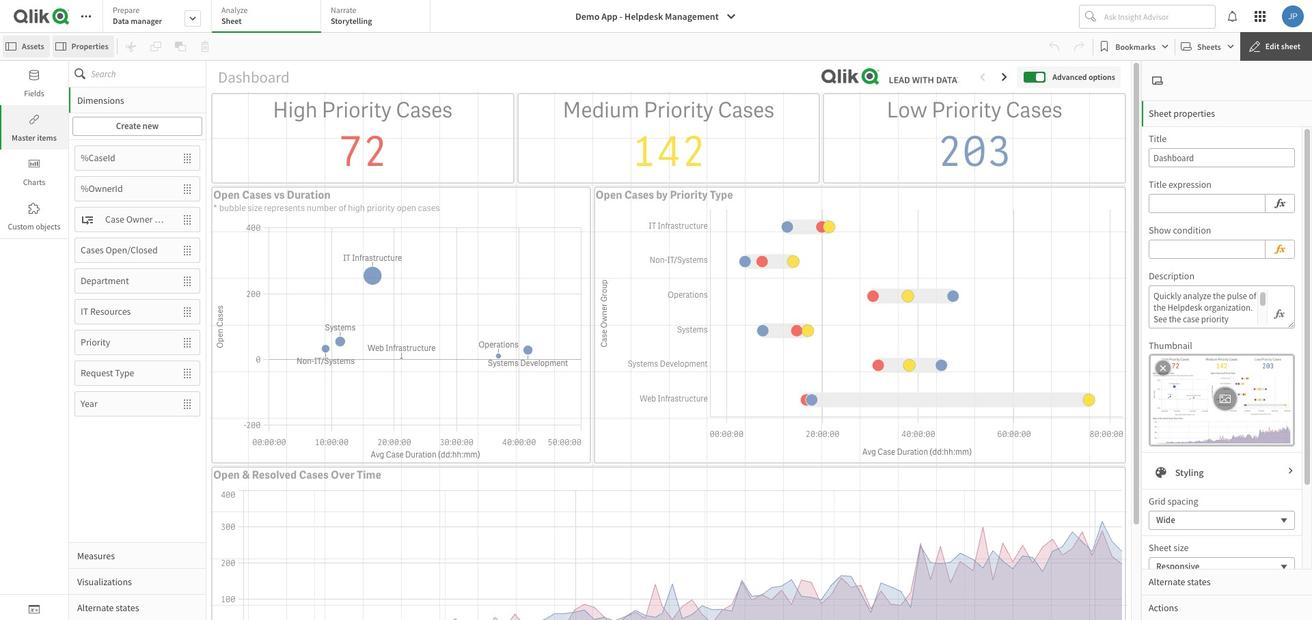 Task type: locate. For each thing, give the bounding box(es) containing it.
1 vertical spatial tab list
[[69, 87, 206, 621]]

cases inside medium priority cases 142
[[718, 97, 775, 125]]

0 vertical spatial alternate
[[1149, 576, 1186, 589]]

open & resolved cases over time
[[213, 468, 382, 483]]

0 vertical spatial open expression editor image
[[1275, 241, 1287, 258]]

1 move image from the top
[[175, 147, 200, 170]]

open expression editor image
[[1275, 241, 1287, 258], [1275, 306, 1285, 323]]

move image for %caseid
[[175, 147, 200, 170]]

low priority cases 203
[[887, 97, 1063, 179]]

0 vertical spatial tab list
[[103, 0, 436, 34]]

size
[[248, 202, 262, 214], [1174, 542, 1189, 555]]

142
[[632, 125, 706, 179]]

%ownerid
[[81, 183, 123, 195]]

options
[[1089, 72, 1116, 82]]

sheet inside tab
[[1149, 107, 1172, 120]]

2 vertical spatial sheet
[[1149, 542, 1172, 555]]

3 move image from the top
[[175, 270, 200, 293]]

charts button
[[0, 150, 68, 194]]

request
[[81, 367, 113, 380]]

priority inside high priority cases 72
[[322, 97, 392, 125]]

priority
[[367, 202, 395, 214]]

0 vertical spatial alternate states
[[1149, 576, 1211, 589]]

priority for 142
[[644, 97, 714, 125]]

application
[[0, 0, 1313, 621]]

analyze sheet
[[222, 5, 248, 26]]

it resources
[[81, 306, 131, 318]]

alternate down 'visualizations'
[[77, 602, 114, 614]]

1 vertical spatial sheet
[[1149, 107, 1172, 120]]

open left vs
[[213, 188, 240, 202]]

None text field
[[1149, 148, 1296, 168], [1149, 194, 1266, 213], [1149, 240, 1266, 259], [1154, 291, 1268, 325], [1149, 148, 1296, 168], [1149, 194, 1266, 213], [1149, 240, 1266, 259], [1154, 291, 1268, 325]]

size down spacing
[[1174, 542, 1189, 555]]

alternate states
[[1149, 576, 1211, 589], [77, 602, 139, 614]]

sheet properties
[[1149, 107, 1216, 120]]

2 move image from the top
[[175, 239, 200, 262]]

4 move image from the top
[[175, 362, 200, 385]]

open for open cases vs duration * bubble size represents number of high priority open cases
[[213, 188, 240, 202]]

open inside open cases vs duration * bubble size represents number of high priority open cases
[[213, 188, 240, 202]]

2 open expression editor image from the top
[[1275, 306, 1285, 323]]

type right by
[[710, 188, 733, 202]]

1 vertical spatial title
[[1149, 178, 1167, 191]]

open
[[213, 188, 240, 202], [596, 188, 623, 202], [213, 468, 240, 483]]

alternate states down 'visualizations'
[[77, 602, 139, 614]]

prepare
[[113, 5, 140, 15]]

tab list containing dimensions
[[69, 87, 206, 621]]

0 horizontal spatial size
[[248, 202, 262, 214]]

year
[[81, 398, 98, 410]]

cases
[[396, 97, 453, 125], [718, 97, 775, 125], [1006, 97, 1063, 125], [242, 188, 272, 202], [625, 188, 654, 202], [81, 244, 104, 256], [299, 468, 329, 483]]

states up actions tab
[[1188, 576, 1211, 589]]

sheet down sheet icon
[[1149, 107, 1172, 120]]

type right request
[[115, 367, 134, 380]]

0 vertical spatial states
[[1188, 576, 1211, 589]]

1 title from the top
[[1149, 133, 1167, 145]]

demo
[[576, 10, 600, 23]]

manager
[[131, 16, 162, 26]]

case
[[105, 213, 124, 226]]

data
[[113, 16, 129, 26]]

1 horizontal spatial alternate
[[1149, 576, 1186, 589]]

open expression editor image for show condition
[[1275, 241, 1287, 258]]

title
[[1149, 133, 1167, 145], [1149, 178, 1167, 191]]

group
[[155, 213, 180, 226]]

items
[[37, 133, 57, 143]]

show condition
[[1149, 224, 1212, 237]]

sheets button
[[1179, 36, 1238, 57]]

move image for department
[[175, 270, 200, 293]]

priority inside tab list
[[81, 336, 110, 349]]

advanced
[[1053, 72, 1088, 82]]

size right bubble
[[248, 202, 262, 214]]

open expression editor image for description
[[1275, 306, 1285, 323]]

1 horizontal spatial alternate states
[[1149, 576, 1211, 589]]

over
[[331, 468, 355, 483]]

sheet image
[[1153, 75, 1164, 86]]

move image for cases open/closed
[[175, 239, 200, 262]]

0 horizontal spatial type
[[115, 367, 134, 380]]

1 vertical spatial states
[[116, 602, 139, 614]]

0 vertical spatial size
[[248, 202, 262, 214]]

medium priority cases 142
[[563, 97, 775, 179]]

size inside open cases vs duration * bubble size represents number of high priority open cases
[[248, 202, 262, 214]]

expression
[[1169, 178, 1212, 191]]

sheet properties tab
[[1143, 101, 1313, 126]]

1 horizontal spatial states
[[1188, 576, 1211, 589]]

custom objects button
[[0, 194, 68, 239]]

move image
[[175, 147, 200, 170], [175, 177, 200, 201], [175, 331, 200, 355], [175, 362, 200, 385]]

states
[[1188, 576, 1211, 589], [116, 602, 139, 614]]

sheet down analyze
[[222, 16, 242, 26]]

3 move image from the top
[[175, 331, 200, 355]]

open left by
[[596, 188, 623, 202]]

demo app - helpdesk management button
[[568, 5, 745, 27]]

1 vertical spatial type
[[115, 367, 134, 380]]

open
[[397, 202, 416, 214]]

priority for 72
[[322, 97, 392, 125]]

grid spacing
[[1149, 496, 1199, 508]]

advanced options
[[1053, 72, 1116, 82]]

james peterson image
[[1283, 5, 1305, 27]]

0 vertical spatial sheet
[[222, 16, 242, 26]]

title left expression
[[1149, 178, 1167, 191]]

title expression
[[1149, 178, 1212, 191]]

high
[[348, 202, 365, 214]]

0 vertical spatial type
[[710, 188, 733, 202]]

1 horizontal spatial type
[[710, 188, 733, 202]]

title for title
[[1149, 133, 1167, 145]]

1 open expression editor image from the top
[[1275, 241, 1287, 258]]

medium
[[563, 97, 640, 125]]

states down 'visualizations'
[[116, 602, 139, 614]]

0 horizontal spatial alternate
[[77, 602, 114, 614]]

priority inside medium priority cases 142
[[644, 97, 714, 125]]

management
[[665, 10, 719, 23]]

fields
[[24, 88, 44, 98]]

Ask Insight Advisor text field
[[1102, 5, 1216, 27]]

1 vertical spatial alternate states
[[77, 602, 139, 614]]

master items
[[12, 133, 57, 143]]

create new
[[116, 120, 159, 132]]

open left &
[[213, 468, 240, 483]]

represents
[[264, 202, 305, 214]]

analyze
[[222, 5, 248, 15]]

charts
[[23, 177, 45, 187]]

%caseid
[[81, 152, 115, 164]]

priority
[[322, 97, 392, 125], [644, 97, 714, 125], [932, 97, 1002, 125], [670, 188, 708, 202], [81, 336, 110, 349]]

database image
[[29, 70, 40, 81]]

object image
[[29, 159, 40, 170]]

0 vertical spatial title
[[1149, 133, 1167, 145]]

2 move image from the top
[[175, 177, 200, 201]]

alternate states inside tab
[[1149, 576, 1211, 589]]

assets
[[22, 41, 44, 51]]

bubble
[[219, 202, 246, 214]]

alternate up actions
[[1149, 576, 1186, 589]]

properties
[[1174, 107, 1216, 120]]

master
[[12, 133, 35, 143]]

type
[[710, 188, 733, 202], [115, 367, 134, 380]]

title down sheet properties
[[1149, 133, 1167, 145]]

states inside tab
[[1188, 576, 1211, 589]]

5 move image from the top
[[175, 393, 200, 416]]

helpdesk
[[625, 10, 663, 23]]

resources
[[90, 306, 131, 318]]

sheet inside analyze sheet
[[222, 16, 242, 26]]

0 horizontal spatial states
[[116, 602, 139, 614]]

move image
[[175, 208, 200, 231], [175, 239, 200, 262], [175, 270, 200, 293], [175, 301, 200, 324], [175, 393, 200, 416]]

request type
[[81, 367, 134, 380]]

sheet down grid
[[1149, 542, 1172, 555]]

&
[[242, 468, 250, 483]]

tab list
[[103, 0, 436, 34], [69, 87, 206, 621]]

1 vertical spatial open expression editor image
[[1275, 306, 1285, 323]]

2 title from the top
[[1149, 178, 1167, 191]]

resolved
[[252, 468, 297, 483]]

open expression editor image
[[1275, 196, 1287, 212]]

sheet
[[1282, 41, 1301, 51]]

72
[[338, 125, 388, 179]]

4 move image from the top
[[175, 301, 200, 324]]

title for title expression
[[1149, 178, 1167, 191]]

1 vertical spatial alternate
[[77, 602, 114, 614]]

alternate states up actions
[[1149, 576, 1211, 589]]

next sheet: performance image
[[1000, 72, 1011, 83]]

1 vertical spatial size
[[1174, 542, 1189, 555]]

open cases vs duration * bubble size represents number of high priority open cases
[[213, 188, 440, 214]]

bookmarks
[[1116, 41, 1156, 52]]

sheets
[[1198, 41, 1222, 52]]

cases inside low priority cases 203
[[1006, 97, 1063, 125]]

alternate
[[1149, 576, 1186, 589], [77, 602, 114, 614]]

link image
[[29, 114, 40, 125]]

variables image
[[29, 604, 40, 615]]

priority inside low priority cases 203
[[932, 97, 1002, 125]]

low
[[887, 97, 928, 125]]

custom objects
[[8, 222, 61, 232]]



Task type: describe. For each thing, give the bounding box(es) containing it.
storytelling
[[331, 16, 372, 26]]

new
[[143, 120, 159, 132]]

styling
[[1176, 467, 1205, 479]]

prepare data manager
[[113, 5, 162, 26]]

open/closed
[[106, 244, 158, 256]]

edit sheet
[[1266, 41, 1301, 51]]

tab list containing prepare
[[103, 0, 436, 34]]

bookmarks button
[[1097, 36, 1173, 57]]

narrate storytelling
[[331, 5, 372, 26]]

sheet size
[[1149, 542, 1189, 555]]

dimensions tab
[[69, 87, 206, 113]]

demo app - helpdesk management
[[576, 10, 719, 23]]

of
[[339, 202, 346, 214]]

assets button
[[3, 36, 50, 57]]

open cases by priority type
[[596, 188, 733, 202]]

case owner group drill
[[105, 213, 198, 226]]

move image for %ownerid
[[175, 177, 200, 201]]

dimensions
[[77, 94, 124, 106]]

objects
[[36, 222, 61, 232]]

alternate inside tab
[[1149, 576, 1186, 589]]

time
[[357, 468, 382, 483]]

properties
[[72, 41, 108, 51]]

vs
[[274, 188, 285, 202]]

reset thumbnail image
[[1158, 362, 1170, 375]]

cases inside high priority cases 72
[[396, 97, 453, 125]]

app
[[602, 10, 618, 23]]

cases inside open cases vs duration * bubble size represents number of high priority open cases
[[242, 188, 272, 202]]

grid
[[1149, 496, 1166, 508]]

sheet for sheet properties
[[1149, 107, 1172, 120]]

-
[[620, 10, 623, 23]]

0 horizontal spatial alternate states
[[77, 602, 139, 614]]

open for open cases by priority type
[[596, 188, 623, 202]]

move image for priority
[[175, 331, 200, 355]]

move image for year
[[175, 393, 200, 416]]

department
[[81, 275, 129, 287]]

show
[[1149, 224, 1172, 237]]

narrate
[[331, 5, 357, 15]]

properties button
[[52, 36, 114, 57]]

spacing
[[1168, 496, 1199, 508]]

move image for request type
[[175, 362, 200, 385]]

it
[[81, 306, 88, 318]]

thumbnail
[[1149, 340, 1193, 352]]

description
[[1149, 270, 1195, 282]]

1 horizontal spatial size
[[1174, 542, 1189, 555]]

measures
[[77, 550, 115, 562]]

visualizations
[[77, 576, 132, 588]]

master items button
[[0, 105, 68, 150]]

application containing 72
[[0, 0, 1313, 621]]

actions
[[1149, 602, 1179, 615]]

duration
[[287, 188, 331, 202]]

priority for 203
[[932, 97, 1002, 125]]

next image
[[1288, 467, 1296, 479]]

move image for it resources
[[175, 301, 200, 324]]

create
[[116, 120, 141, 132]]

Search text field
[[91, 61, 206, 87]]

sheet for sheet size
[[1149, 542, 1172, 555]]

change thumbnail image
[[1220, 391, 1232, 408]]

fields button
[[0, 61, 68, 105]]

palette image
[[1156, 468, 1167, 479]]

number
[[307, 202, 337, 214]]

high priority cases 72
[[273, 97, 453, 179]]

edit sheet button
[[1241, 32, 1313, 61]]

condition
[[1174, 224, 1212, 237]]

high
[[273, 97, 318, 125]]

cases
[[418, 202, 440, 214]]

actions tab
[[1143, 596, 1313, 621]]

by
[[657, 188, 668, 202]]

cases open/closed
[[81, 244, 158, 256]]

1 move image from the top
[[175, 208, 200, 231]]

203
[[938, 125, 1012, 179]]

drill
[[181, 213, 198, 226]]

puzzle image
[[29, 203, 40, 214]]

open for open & resolved cases over time
[[213, 468, 240, 483]]

alternate states tab
[[1143, 570, 1313, 596]]

create new button
[[72, 117, 202, 136]]

custom
[[8, 222, 34, 232]]

*
[[213, 202, 218, 214]]



Task type: vqa. For each thing, say whether or not it's contained in the screenshot.
Move icon related to Department
yes



